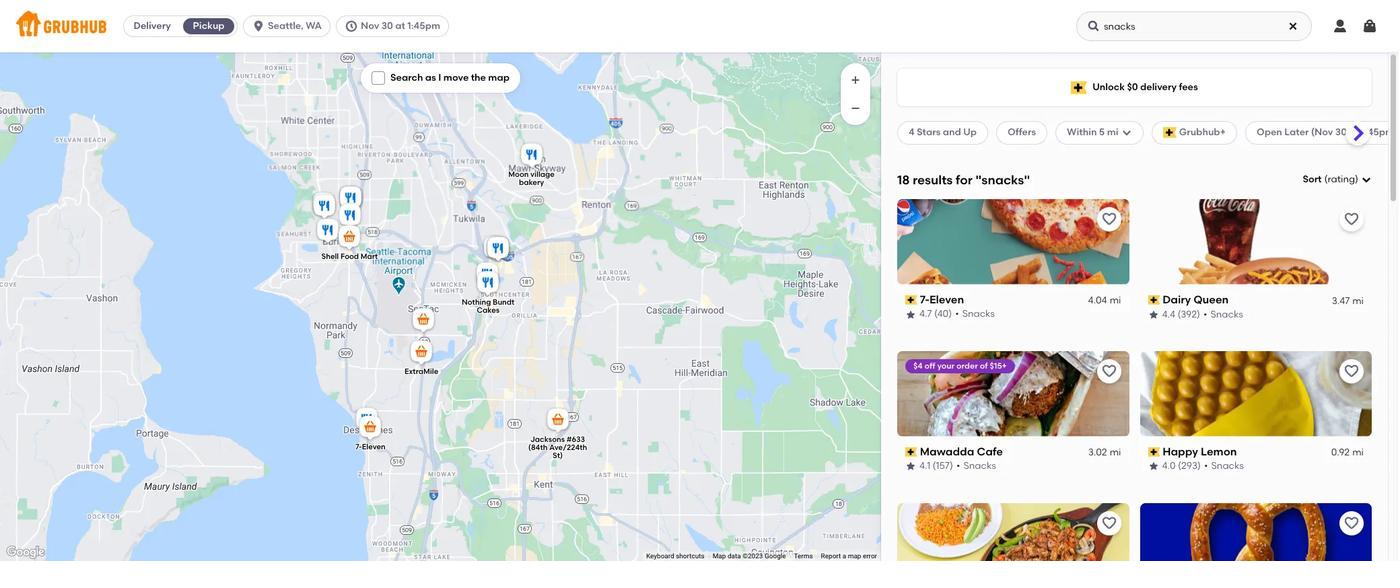 Task type: vqa. For each thing, say whether or not it's contained in the screenshot.
Up
yes



Task type: describe. For each thing, give the bounding box(es) containing it.
st)
[[553, 452, 563, 460]]

moon village bakery
[[508, 170, 555, 187]]

results
[[913, 172, 953, 188]]

0 vertical spatial 7-eleven
[[920, 293, 965, 306]]

svg image inside nov 30 at 1:45pm 'button'
[[345, 20, 358, 33]]

$4
[[914, 361, 923, 371]]

svg image inside the seattle, wa button
[[252, 20, 265, 33]]

and
[[943, 127, 962, 138]]

0 vertical spatial save this restaurant image
[[1101, 363, 1118, 380]]

error
[[863, 553, 878, 560]]

seattle, wa
[[268, 20, 322, 32]]

happy
[[1163, 446, 1199, 458]]

1:45pm)
[[1362, 127, 1398, 138]]

up
[[964, 127, 977, 138]]

star icon image for mawadda cafe
[[906, 462, 917, 472]]

• for queen
[[1204, 309, 1208, 320]]

bundt
[[493, 298, 514, 307]]

later
[[1285, 127, 1310, 138]]

unlock
[[1093, 81, 1125, 93]]

mawadda cafe logo image
[[898, 351, 1130, 437]]

1 horizontal spatial map
[[848, 553, 862, 560]]

map
[[713, 553, 726, 560]]

svg image inside field
[[1362, 175, 1372, 185]]

open later (nov 30 at 1:45pm)
[[1257, 127, 1398, 138]]

nothing bundt cakes image
[[474, 269, 501, 299]]

sort
[[1303, 174, 1322, 185]]

7- inside map region
[[355, 443, 362, 452]]

4.7 (40)
[[920, 309, 952, 320]]

mi for dairy queen
[[1353, 295, 1364, 306]]

shell
[[321, 252, 339, 261]]

star icon image for happy lemon
[[1149, 462, 1159, 472]]

i
[[439, 72, 441, 84]]

report a map error
[[821, 553, 878, 560]]

mi for happy lemon
[[1353, 447, 1364, 459]]

1 vertical spatial 30
[[1336, 127, 1348, 138]]

a
[[843, 553, 847, 560]]

minus icon image
[[849, 102, 863, 115]]

4.0
[[1163, 461, 1176, 472]]

pickup
[[193, 20, 225, 32]]

0.92
[[1332, 447, 1350, 459]]

• for lemon
[[1205, 461, 1209, 472]]

subscription pass image for dairy queen
[[1149, 296, 1160, 305]]

4.04 mi
[[1089, 295, 1122, 306]]

antojitos michalisco 1st ave image
[[337, 185, 364, 214]]

save this restaurant button for 7-eleven logo
[[1097, 207, 1122, 232]]

jacksons #633 (84th ave/224th st)
[[528, 435, 587, 460]]

• for eleven
[[956, 309, 959, 320]]

ronnie's market image
[[314, 217, 341, 246]]

happy lemon image
[[474, 261, 501, 290]]

the
[[471, 72, 486, 84]]

your
[[938, 361, 955, 371]]

4
[[909, 127, 915, 138]]

jacksons
[[530, 435, 565, 444]]

3.02
[[1089, 447, 1108, 459]]

snacks for eleven
[[963, 309, 995, 320]]

auntie anne's image
[[485, 235, 511, 265]]

1:45pm
[[408, 20, 440, 32]]

sort ( rating )
[[1303, 174, 1359, 185]]

cafe
[[977, 446, 1003, 458]]

move
[[444, 72, 469, 84]]

• snacks for eleven
[[956, 309, 995, 320]]

delivery
[[134, 20, 171, 32]]

)
[[1356, 174, 1359, 185]]

main navigation navigation
[[0, 0, 1399, 53]]

1 vertical spatial at
[[1350, 127, 1360, 138]]

mart
[[360, 252, 378, 261]]

dairy
[[1163, 293, 1192, 306]]

wa
[[306, 20, 322, 32]]

as
[[425, 72, 436, 84]]

mi for mawadda cafe
[[1110, 447, 1122, 459]]

save this restaurant button for tacos el hass logo
[[1097, 512, 1122, 536]]

extramile
[[404, 368, 438, 377]]

mawadda cafe
[[920, 446, 1003, 458]]

happy lemon
[[1163, 446, 1237, 458]]

extramile image
[[408, 339, 435, 368]]

save this restaurant image for dairy queen
[[1344, 211, 1360, 227]]

report a map error link
[[821, 553, 878, 560]]

stars
[[917, 127, 941, 138]]

shell food mart
[[321, 252, 378, 261]]

mi for 7-eleven
[[1110, 295, 1122, 306]]

4.4
[[1163, 309, 1176, 320]]

$15+
[[990, 361, 1007, 371]]

moon
[[508, 170, 529, 179]]

terms
[[794, 553, 813, 560]]

• snacks for lemon
[[1205, 461, 1244, 472]]

village
[[530, 170, 555, 179]]

• snacks for cafe
[[957, 461, 997, 472]]

google
[[765, 553, 786, 560]]

3.47 mi
[[1333, 295, 1364, 306]]

save this restaurant image inside button
[[1344, 516, 1360, 532]]

seattle,
[[268, 20, 304, 32]]

food
[[340, 252, 359, 261]]

delivery button
[[124, 15, 181, 37]]

$4 off your order of $15+
[[914, 361, 1007, 371]]

delivery
[[1141, 81, 1177, 93]]

save this restaurant button for 'dairy queen logo'
[[1340, 207, 1364, 232]]

ave/224th
[[549, 444, 587, 452]]

30 inside nov 30 at 1:45pm 'button'
[[382, 20, 393, 32]]

for
[[956, 172, 973, 188]]

queen
[[1194, 293, 1229, 306]]

4.1 (157)
[[920, 461, 954, 472]]



Task type: locate. For each thing, give the bounding box(es) containing it.
• snacks right (40)
[[956, 309, 995, 320]]

30 right (nov
[[1336, 127, 1348, 138]]

grubhub plus flag logo image left unlock
[[1072, 81, 1088, 94]]

grubhub+
[[1180, 127, 1226, 138]]

map
[[488, 72, 510, 84], [848, 553, 862, 560]]

star icon image
[[906, 309, 917, 320], [1149, 309, 1159, 320], [906, 462, 917, 472], [1149, 462, 1159, 472]]

4.4 (392)
[[1163, 309, 1201, 320]]

tacos el hass logo image
[[898, 503, 1130, 562]]

lemon
[[1201, 446, 1237, 458]]

(
[[1325, 174, 1328, 185]]

search as i move the map
[[391, 72, 510, 84]]

mi right 5
[[1108, 127, 1119, 138]]

star icon image left "4.7"
[[906, 309, 917, 320]]

7-eleven inside map region
[[355, 443, 385, 452]]

1 horizontal spatial eleven
[[930, 293, 965, 306]]

1 horizontal spatial 7-eleven
[[920, 293, 965, 306]]

nov 30 at 1:45pm
[[361, 20, 440, 32]]

grubhub plus flag logo image left grubhub+
[[1163, 128, 1177, 138]]

7 eleven image
[[357, 414, 384, 444]]

jacksons #633 (84th ave/224th st) image
[[544, 407, 571, 436]]

7-eleven logo image
[[898, 199, 1130, 285]]

royce' washington - westfield southcenter mall image
[[485, 235, 511, 265]]

0 horizontal spatial map
[[488, 72, 510, 84]]

open
[[1257, 127, 1283, 138]]

7-eleven
[[920, 293, 965, 306], [355, 443, 385, 452]]

1 vertical spatial map
[[848, 553, 862, 560]]

• for cafe
[[957, 461, 961, 472]]

at inside nov 30 at 1:45pm 'button'
[[395, 20, 405, 32]]

grubhub plus flag logo image
[[1072, 81, 1088, 94], [1163, 128, 1177, 138]]

eleven down marina market & deli image
[[362, 443, 385, 452]]

mi right "3.47"
[[1353, 295, 1364, 306]]

• down queen
[[1204, 309, 1208, 320]]

4.04
[[1089, 295, 1108, 306]]

1 horizontal spatial 30
[[1336, 127, 1348, 138]]

map region
[[0, 0, 1019, 562]]

18
[[898, 172, 910, 188]]

subscription pass image
[[906, 296, 918, 305], [1149, 296, 1160, 305], [1149, 448, 1160, 457]]

Search for food, convenience, alcohol... search field
[[1077, 11, 1313, 41]]

1 vertical spatial eleven
[[362, 443, 385, 452]]

search
[[391, 72, 423, 84]]

shell food mart image
[[336, 224, 363, 253]]

0 vertical spatial 30
[[382, 20, 393, 32]]

map right a
[[848, 553, 862, 560]]

©2023
[[743, 553, 763, 560]]

rating
[[1328, 174, 1356, 185]]

0 vertical spatial map
[[488, 72, 510, 84]]

off
[[925, 361, 936, 371]]

snacks for lemon
[[1212, 461, 1244, 472]]

sea tac marathon image
[[410, 306, 437, 336]]

0 horizontal spatial 30
[[382, 20, 393, 32]]

jamba image
[[481, 234, 508, 264]]

moon village bakery image
[[518, 141, 545, 171]]

7-eleven up (40)
[[920, 293, 965, 306]]

of
[[980, 361, 988, 371]]

pickup button
[[181, 15, 237, 37]]

• down mawadda cafe
[[957, 461, 961, 472]]

within
[[1067, 127, 1097, 138]]

fees
[[1179, 81, 1199, 93]]

mawadda
[[920, 446, 975, 458]]

unlock $0 delivery fees
[[1093, 81, 1199, 93]]

eleven inside map region
[[362, 443, 385, 452]]

terms link
[[794, 553, 813, 560]]

save this restaurant image
[[1101, 363, 1118, 380], [1344, 516, 1360, 532]]

• snacks down cafe on the bottom right of page
[[957, 461, 997, 472]]

7- up "4.7"
[[920, 293, 930, 306]]

1 vertical spatial 7-eleven
[[355, 443, 385, 452]]

report
[[821, 553, 841, 560]]

0 vertical spatial at
[[395, 20, 405, 32]]

1 vertical spatial save this restaurant image
[[1344, 516, 1360, 532]]

save this restaurant button
[[1097, 207, 1122, 232], [1340, 207, 1364, 232], [1097, 359, 1122, 384], [1340, 359, 1364, 384], [1097, 512, 1122, 536], [1340, 512, 1364, 536]]

star icon image for dairy queen
[[1149, 309, 1159, 320]]

save this restaurant button for auntie anne's logo
[[1340, 512, 1364, 536]]

grubhub plus flag logo image for grubhub+
[[1163, 128, 1177, 138]]

subscription pass image for 7-eleven
[[906, 296, 918, 305]]

happy lemon logo image
[[1140, 351, 1372, 437]]

none field containing sort
[[1303, 173, 1372, 187]]

eleven
[[930, 293, 965, 306], [362, 443, 385, 452]]

offers
[[1008, 127, 1037, 138]]

cakes
[[477, 306, 499, 315]]

subscription pass image left dairy
[[1149, 296, 1160, 305]]

0 horizontal spatial grubhub plus flag logo image
[[1072, 81, 1088, 94]]

snacks for cafe
[[964, 461, 997, 472]]

auntie anne's logo image
[[1140, 503, 1372, 562]]

• snacks down lemon
[[1205, 461, 1244, 472]]

0 horizontal spatial save this restaurant image
[[1101, 363, 1118, 380]]

at left 1:45pm
[[395, 20, 405, 32]]

3.47
[[1333, 295, 1350, 306]]

0 vertical spatial grubhub plus flag logo image
[[1072, 81, 1088, 94]]

• snacks down queen
[[1204, 309, 1244, 320]]

data
[[728, 553, 741, 560]]

snacks for queen
[[1211, 309, 1244, 320]]

eleven up (40)
[[930, 293, 965, 306]]

mi
[[1108, 127, 1119, 138], [1110, 295, 1122, 306], [1353, 295, 1364, 306], [1110, 447, 1122, 459], [1353, 447, 1364, 459]]

(nov
[[1312, 127, 1334, 138]]

google image
[[3, 544, 48, 562]]

keyboard
[[646, 553, 675, 560]]

star icon image left 4.1
[[906, 462, 917, 472]]

save this restaurant button for happy lemon logo
[[1340, 359, 1364, 384]]

1 vertical spatial grubhub plus flag logo image
[[1163, 128, 1177, 138]]

plus icon image
[[849, 73, 863, 87]]

star icon image for 7-eleven
[[906, 309, 917, 320]]

mi right 4.04 at right bottom
[[1110, 295, 1122, 306]]

30
[[382, 20, 393, 32], [1336, 127, 1348, 138]]

save this restaurant image for 7-eleven
[[1101, 211, 1118, 227]]

1 horizontal spatial grubhub plus flag logo image
[[1163, 128, 1177, 138]]

snacks
[[963, 309, 995, 320], [1211, 309, 1244, 320], [964, 461, 997, 472], [1212, 461, 1244, 472]]

4.1
[[920, 461, 931, 472]]

1 horizontal spatial save this restaurant image
[[1344, 516, 1360, 532]]

(293)
[[1179, 461, 1201, 472]]

dairy queen
[[1163, 293, 1229, 306]]

grubhub plus flag logo image for unlock $0 delivery fees
[[1072, 81, 1088, 94]]

seattle, wa button
[[243, 15, 336, 37]]

keyboard shortcuts button
[[646, 552, 705, 562]]

subscription pass image up $4
[[906, 296, 918, 305]]

#633
[[567, 435, 585, 444]]

dairy queen logo image
[[1140, 199, 1372, 285]]

0 vertical spatial eleven
[[930, 293, 965, 306]]

save this restaurant image
[[1101, 211, 1118, 227], [1344, 211, 1360, 227], [1344, 363, 1360, 380], [1101, 516, 1118, 532]]

0 horizontal spatial 7-
[[355, 443, 362, 452]]

bakery
[[519, 178, 544, 187]]

mi right 0.92
[[1353, 447, 1364, 459]]

svg image
[[345, 20, 358, 33], [1088, 20, 1101, 33], [1288, 21, 1299, 32], [1362, 175, 1372, 185]]

(84th
[[528, 444, 547, 452]]

snacks down cafe on the bottom right of page
[[964, 461, 997, 472]]

map data ©2023 google
[[713, 553, 786, 560]]

pierro bakery image
[[336, 202, 363, 232]]

18 results for "snacks"
[[898, 172, 1031, 188]]

1 horizontal spatial at
[[1350, 127, 1360, 138]]

save this restaurant image for happy lemon
[[1344, 363, 1360, 380]]

mawadda cafe image
[[337, 185, 364, 214]]

at left 1:45pm)
[[1350, 127, 1360, 138]]

order
[[957, 361, 978, 371]]

dairy queen image
[[310, 191, 337, 220]]

0 vertical spatial 7-
[[920, 293, 930, 306]]

4.0 (293)
[[1163, 461, 1201, 472]]

nothing bundt cakes
[[462, 298, 514, 315]]

$0
[[1128, 81, 1139, 93]]

(392)
[[1178, 309, 1201, 320]]

30 right nov
[[382, 20, 393, 32]]

• snacks
[[956, 309, 995, 320], [1204, 309, 1244, 320], [957, 461, 997, 472], [1205, 461, 1244, 472]]

snacks down queen
[[1211, 309, 1244, 320]]

7- down marina market & deli image
[[355, 443, 362, 452]]

tacos el hass image
[[311, 193, 338, 222]]

4 stars and up
[[909, 127, 977, 138]]

map right the
[[488, 72, 510, 84]]

keyboard shortcuts
[[646, 553, 705, 560]]

0.92 mi
[[1332, 447, 1364, 459]]

• snacks for queen
[[1204, 309, 1244, 320]]

marina market & deli image
[[353, 406, 380, 436]]

mi right 3.02
[[1110, 447, 1122, 459]]

0 horizontal spatial eleven
[[362, 443, 385, 452]]

nothing
[[462, 298, 491, 307]]

"snacks"
[[976, 172, 1031, 188]]

snacks right (40)
[[963, 309, 995, 320]]

at
[[395, 20, 405, 32], [1350, 127, 1360, 138]]

0 horizontal spatial 7-eleven
[[355, 443, 385, 452]]

3.02 mi
[[1089, 447, 1122, 459]]

subscription pass image left happy
[[1149, 448, 1160, 457]]

star icon image left 4.4
[[1149, 309, 1159, 320]]

svg image
[[1333, 18, 1349, 34], [1362, 18, 1379, 34], [252, 20, 265, 33], [374, 74, 383, 82], [1122, 128, 1132, 138]]

star icon image left 4.0
[[1149, 462, 1159, 472]]

0 horizontal spatial at
[[395, 20, 405, 32]]

subscription pass image
[[906, 448, 918, 457]]

•
[[956, 309, 959, 320], [1204, 309, 1208, 320], [957, 461, 961, 472], [1205, 461, 1209, 472]]

shortcuts
[[676, 553, 705, 560]]

5
[[1100, 127, 1105, 138]]

• down the happy lemon
[[1205, 461, 1209, 472]]

(157)
[[933, 461, 954, 472]]

None field
[[1303, 173, 1372, 187]]

7-eleven down marina market & deli image
[[355, 443, 385, 452]]

7-
[[920, 293, 930, 306], [355, 443, 362, 452]]

1 horizontal spatial 7-
[[920, 293, 930, 306]]

1 vertical spatial 7-
[[355, 443, 362, 452]]

snacks down lemon
[[1212, 461, 1244, 472]]

• right (40)
[[956, 309, 959, 320]]

subscription pass image for happy lemon
[[1149, 448, 1160, 457]]



